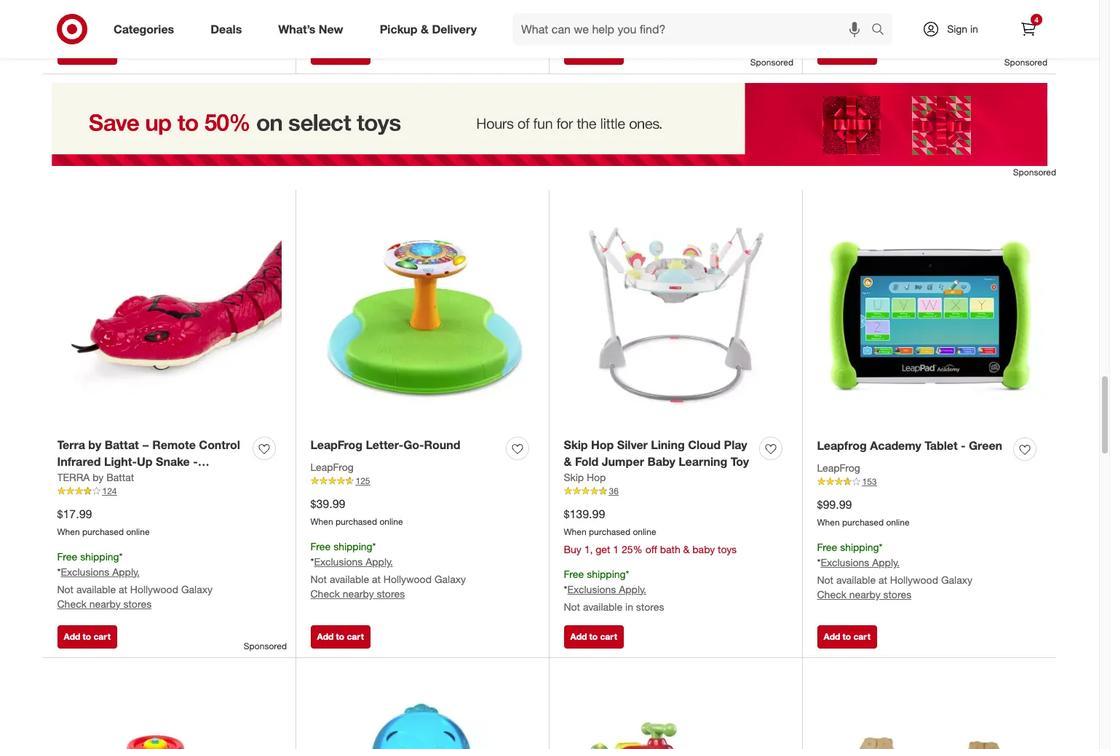 Task type: locate. For each thing, give the bounding box(es) containing it.
online down "124" link
[[126, 527, 150, 537]]

exclusions inside the free shipping * * exclusions apply. not available in stores
[[568, 583, 616, 595]]

exclusions
[[314, 556, 363, 568], [821, 556, 870, 569], [61, 566, 109, 578], [568, 583, 616, 595]]

check
[[564, 16, 593, 28], [311, 588, 340, 600], [817, 588, 847, 601], [57, 598, 87, 610]]

purchased for $99.99
[[843, 517, 884, 528]]

nearby for exclusions apply. link related to $39.99
[[343, 588, 374, 600]]

little partners learn 'n balance set with 4 stepping stones - natural image
[[817, 673, 1043, 749], [817, 673, 1043, 749]]

hop down fold at the bottom
[[587, 471, 606, 484]]

purchased down $39.99
[[336, 517, 377, 528]]

when down $99.99
[[817, 517, 840, 528]]

leapfrog
[[311, 438, 363, 453], [311, 461, 354, 474], [817, 462, 861, 474]]

* down buy
[[564, 583, 568, 595]]

battat for terra
[[105, 438, 139, 453]]

online inside $17.99 when purchased online
[[126, 527, 150, 537]]

free down buy
[[564, 568, 584, 580]]

leapfrog link down leapfrog
[[817, 461, 861, 476]]

when
[[311, 517, 333, 528], [817, 517, 840, 528], [57, 527, 80, 537], [564, 527, 587, 537]]

toys
[[718, 543, 737, 556]]

battat inside "terra by battat – remote control infrared light-up snake - rainbow boa"
[[105, 438, 139, 453]]

to
[[83, 47, 91, 58], [336, 47, 345, 58], [590, 47, 598, 58], [843, 47, 851, 58], [83, 632, 91, 642], [336, 632, 345, 642], [590, 632, 598, 642], [843, 632, 851, 642]]

free shipping * * exclusions apply. not available at hollywood galaxy check nearby stores down $17.99 when purchased online
[[57, 550, 213, 610]]

* down $99.99
[[817, 556, 821, 569]]

categories
[[114, 22, 174, 36]]

jumper
[[602, 455, 645, 469]]

exclusions down 1,
[[568, 583, 616, 595]]

exclusions apply. link down $39.99 when purchased online
[[314, 556, 393, 568]]

online inside $39.99 when purchased online
[[380, 517, 403, 528]]

* down $99.99 when purchased online at bottom
[[879, 541, 883, 554]]

when for $39.99
[[311, 517, 333, 528]]

baby einstein go opus go 4-in-1 crawl and chase baby learning toy image
[[311, 673, 535, 749], [311, 673, 535, 749]]

free shipping * * exclusions apply. not available at hollywood galaxy check nearby stores for $39.99
[[311, 540, 466, 600]]

$39.99 when purchased online
[[311, 497, 403, 528]]

online up "off"
[[633, 527, 657, 537]]

free
[[311, 540, 331, 553], [817, 541, 838, 554], [57, 550, 77, 563], [564, 568, 584, 580]]

1 skip from the top
[[564, 438, 588, 453]]

nearby
[[596, 16, 627, 28], [343, 588, 374, 600], [850, 588, 881, 601], [89, 598, 121, 610]]

1 vertical spatial battat
[[106, 471, 134, 484]]

leapfrog link for leapfrog letter-go-round
[[311, 461, 354, 475]]

$17.99 when purchased online
[[57, 507, 150, 537]]

rainbow
[[57, 471, 106, 486]]

0 horizontal spatial &
[[421, 22, 429, 36]]

pickup & delivery link
[[368, 13, 495, 45]]

exclusions for $99.99
[[821, 556, 870, 569]]

0 horizontal spatial leapfrog link
[[311, 461, 354, 475]]

What can we help you find? suggestions appear below search field
[[513, 13, 875, 45]]

cart
[[94, 47, 111, 58], [347, 47, 364, 58], [600, 47, 617, 58], [854, 47, 871, 58], [94, 632, 111, 642], [347, 632, 364, 642], [600, 632, 617, 642], [854, 632, 871, 642]]

2 horizontal spatial free shipping * * exclusions apply. not available at hollywood galaxy check nearby stores
[[817, 541, 973, 601]]

baby
[[693, 543, 715, 556]]

stores inside the free shipping * * exclusions apply. not available in stores
[[636, 601, 664, 613]]

free down $39.99
[[311, 540, 331, 553]]

leapfrog academy tablet - green image
[[817, 205, 1043, 430], [817, 205, 1043, 430]]

online inside $139.99 when purchased online buy 1, get 1 25% off bath & baby toys
[[633, 527, 657, 537]]

by up 124
[[93, 471, 104, 484]]

$99.99 when purchased online
[[817, 498, 910, 528]]

battat up light-
[[105, 438, 139, 453]]

skip down fold at the bottom
[[564, 471, 584, 484]]

skip hop link
[[564, 470, 606, 485]]

36 link
[[564, 485, 788, 498]]

1 horizontal spatial leapfrog link
[[817, 461, 861, 476]]

up
[[137, 455, 153, 469]]

in inside the free shipping * * exclusions apply. not available in stores
[[626, 601, 634, 613]]

leapfrog up $39.99
[[311, 461, 354, 474]]

0 horizontal spatial not available in stores
[[57, 1, 158, 14]]

1 vertical spatial -
[[193, 455, 198, 469]]

- inside "terra by battat – remote control infrared light-up snake - rainbow boa"
[[193, 455, 198, 469]]

shipping inside the free shipping * * exclusions apply. not available in stores
[[587, 568, 626, 580]]

leapfrog letter-go-round
[[311, 438, 461, 453]]

add to cart button
[[57, 42, 117, 65], [311, 42, 371, 65], [564, 42, 624, 65], [817, 42, 877, 65], [57, 626, 117, 649], [311, 626, 371, 649], [564, 626, 624, 649], [817, 626, 877, 649]]

skip hop
[[564, 471, 606, 484]]

online down 153 link
[[887, 517, 910, 528]]

online inside $99.99 when purchased online
[[887, 517, 910, 528]]

check inside not available at hollywood galaxy check nearby stores
[[564, 16, 593, 28]]

1 vertical spatial hop
[[587, 471, 606, 484]]

2 horizontal spatial &
[[684, 543, 690, 556]]

by for terra
[[88, 438, 101, 453]]

when inside $17.99 when purchased online
[[57, 527, 80, 537]]

exclusions apply. link down $99.99 when purchased online at bottom
[[821, 556, 900, 569]]

skip for skip hop
[[564, 471, 584, 484]]

at
[[626, 1, 634, 14], [372, 573, 381, 586], [879, 574, 888, 586], [119, 583, 127, 595]]

1
[[613, 543, 619, 556]]

free shipping * * exclusions apply. not available at hollywood galaxy check nearby stores down $39.99 when purchased online
[[311, 540, 466, 600]]

when down $39.99
[[311, 517, 333, 528]]

shipping down $39.99 when purchased online
[[334, 540, 373, 553]]

- right tablet
[[961, 439, 966, 453]]

exclusions down $99.99 when purchased online at bottom
[[821, 556, 870, 569]]

2 vertical spatial &
[[684, 543, 690, 556]]

exclusions apply. link down get
[[568, 583, 647, 595]]

hop
[[591, 438, 614, 453], [587, 471, 606, 484]]

skip inside skip hop silver lining cloud play & fold jumper baby learning toy
[[564, 438, 588, 453]]

1 horizontal spatial &
[[564, 455, 572, 469]]

–
[[142, 438, 149, 453]]

shipping down get
[[587, 568, 626, 580]]

by inside "terra by battat – remote control infrared light-up snake - rainbow boa"
[[88, 438, 101, 453]]

terra by battat link
[[57, 470, 134, 485]]

what's
[[278, 22, 316, 36]]

free inside the free shipping * * exclusions apply. not available in stores
[[564, 568, 584, 580]]

add to cart
[[64, 47, 111, 58], [317, 47, 364, 58], [571, 47, 617, 58], [824, 47, 871, 58], [64, 632, 111, 642], [317, 632, 364, 642], [571, 632, 617, 642], [824, 632, 871, 642]]

purchased inside $17.99 when purchased online
[[82, 527, 124, 537]]

leapfrog up 125
[[311, 438, 363, 453]]

check nearby stores button for exclusions apply. link corresponding to $99.99
[[817, 588, 912, 602]]

purchased down $99.99
[[843, 517, 884, 528]]

when down $17.99
[[57, 527, 80, 537]]

online for $39.99
[[380, 517, 403, 528]]

terra by battat – remote control infrared light-up snake - rainbow boa image
[[57, 205, 281, 429], [57, 205, 281, 429]]

what's new
[[278, 22, 343, 36]]

light-
[[104, 455, 137, 469]]

when for $99.99
[[817, 517, 840, 528]]

apply. down $39.99 when purchased online
[[366, 556, 393, 568]]

1 vertical spatial skip
[[564, 471, 584, 484]]

when up buy
[[564, 527, 587, 537]]

round
[[424, 438, 461, 453]]

skip hop silver lining cloud play & fold jumper baby learning toy image
[[564, 205, 788, 429], [564, 205, 788, 429]]

free for $39.99
[[311, 540, 331, 553]]

hop up fold at the bottom
[[591, 438, 614, 453]]

0 vertical spatial hop
[[591, 438, 614, 453]]

leapfrog link
[[311, 461, 354, 475], [817, 461, 861, 476]]

terra by battat – remote control infrared light-up snake - rainbow boa link
[[57, 437, 247, 486]]

leapfrog link up $39.99
[[311, 461, 354, 475]]

skip
[[564, 438, 588, 453], [564, 471, 584, 484]]

apply. down 25%
[[619, 583, 647, 595]]

battat
[[105, 438, 139, 453], [106, 471, 134, 484]]

leapfrog for leapfrog letter-go-round
[[311, 438, 363, 453]]

pickup
[[380, 22, 418, 36]]

shipping for $139.99
[[587, 568, 626, 580]]

what's new link
[[266, 13, 362, 45]]

124
[[102, 486, 117, 497]]

terra by battat
[[57, 471, 134, 484]]

$99.99
[[817, 498, 852, 512]]

nearby for exclusions apply. link underneath $17.99 when purchased online
[[89, 598, 121, 610]]

$139.99
[[564, 507, 605, 522]]

terra by battat – remote control infrared light-up snake - rainbow boa
[[57, 438, 240, 486]]

exclusions for $39.99
[[314, 556, 363, 568]]

in
[[119, 1, 127, 14], [372, 16, 380, 28], [879, 17, 887, 29], [971, 23, 979, 35], [626, 601, 634, 613]]

online down 125 link
[[380, 517, 403, 528]]

hop for skip hop silver lining cloud play & fold jumper baby learning toy
[[591, 438, 614, 453]]

0 vertical spatial battat
[[105, 438, 139, 453]]

hop inside skip hop silver lining cloud play & fold jumper baby learning toy
[[591, 438, 614, 453]]

0 vertical spatial by
[[88, 438, 101, 453]]

leapfrog letter-go-round image
[[311, 205, 535, 429], [311, 205, 535, 429]]

deals
[[211, 22, 242, 36]]

shipping down $99.99 when purchased online at bottom
[[841, 541, 879, 554]]

silver
[[617, 438, 648, 453]]

0 horizontal spatial -
[[193, 455, 198, 469]]

by up infrared
[[88, 438, 101, 453]]

purchased up 1
[[589, 527, 631, 537]]

* down $39.99 when purchased online
[[373, 540, 376, 553]]

nearby for exclusions apply. link corresponding to $99.99
[[850, 588, 881, 601]]

not
[[57, 1, 74, 14], [564, 1, 580, 14], [311, 16, 327, 28], [817, 17, 834, 29], [311, 573, 327, 586], [817, 574, 834, 586], [57, 583, 74, 595], [564, 601, 580, 613]]

exclusions apply. link for $139.99
[[568, 583, 647, 595]]

purchased inside $39.99 when purchased online
[[336, 517, 377, 528]]

* down 25%
[[626, 568, 630, 580]]

battat down light-
[[106, 471, 134, 484]]

& right bath
[[684, 543, 690, 556]]

0 vertical spatial -
[[961, 439, 966, 453]]

vtech sit-to-stand ultimate alphabet train image
[[564, 673, 788, 749], [564, 673, 788, 749]]

by
[[88, 438, 101, 453], [93, 471, 104, 484]]

purchased inside $99.99 when purchased online
[[843, 517, 884, 528]]

galaxy for exclusions apply. link related to $39.99
[[435, 573, 466, 586]]

check nearby stores button
[[564, 15, 658, 30], [311, 587, 405, 602], [817, 588, 912, 602], [57, 597, 152, 611]]

0 vertical spatial skip
[[564, 438, 588, 453]]

when inside $39.99 when purchased online
[[311, 517, 333, 528]]

-
[[961, 439, 966, 453], [193, 455, 198, 469]]

apply. down $99.99 when purchased online at bottom
[[873, 556, 900, 569]]

- right snake
[[193, 455, 198, 469]]

* down $39.99
[[311, 556, 314, 568]]

& right pickup
[[421, 22, 429, 36]]

&
[[421, 22, 429, 36], [564, 455, 572, 469], [684, 543, 690, 556]]

free shipping * * exclusions apply. not available at hollywood galaxy check nearby stores down $99.99 when purchased online at bottom
[[817, 541, 973, 601]]

leapfrog academy tablet - green
[[817, 439, 1003, 453]]

not inside not available at hollywood galaxy check nearby stores
[[564, 1, 580, 14]]

purchased down $17.99
[[82, 527, 124, 537]]

free down $99.99
[[817, 541, 838, 554]]

0 vertical spatial &
[[421, 22, 429, 36]]

shipping for $39.99
[[334, 540, 373, 553]]

& left fold at the bottom
[[564, 455, 572, 469]]

at inside not available at hollywood galaxy check nearby stores
[[626, 1, 634, 14]]

hop for skip hop
[[587, 471, 606, 484]]

skip up fold at the bottom
[[564, 438, 588, 453]]

when for $17.99
[[57, 527, 80, 537]]

get
[[596, 543, 611, 556]]

1 horizontal spatial free shipping * * exclusions apply. not available at hollywood galaxy check nearby stores
[[311, 540, 466, 600]]

2 skip from the top
[[564, 471, 584, 484]]

free for $139.99
[[564, 568, 584, 580]]

exclusions down $39.99 when purchased online
[[314, 556, 363, 568]]

1 vertical spatial &
[[564, 455, 572, 469]]

not inside the free shipping * * exclusions apply. not available in stores
[[564, 601, 580, 613]]

leapfrog for leapfrog link for leapfrog letter-go-round
[[311, 461, 354, 474]]

hollywood
[[637, 1, 685, 14], [384, 573, 432, 586], [891, 574, 939, 586], [130, 583, 178, 595]]

apply. inside the free shipping * * exclusions apply. not available in stores
[[619, 583, 647, 595]]

add
[[64, 47, 80, 58], [317, 47, 334, 58], [571, 47, 587, 58], [824, 47, 841, 58], [64, 632, 80, 642], [317, 632, 334, 642], [571, 632, 587, 642], [824, 632, 841, 642]]

purchased
[[336, 517, 377, 528], [843, 517, 884, 528], [82, 527, 124, 537], [589, 527, 631, 537]]

little tikes fun zone dual twister image
[[57, 673, 281, 749], [57, 673, 281, 749]]

pickup & delivery
[[380, 22, 477, 36]]

not available in stores
[[57, 1, 158, 14], [311, 16, 411, 28], [817, 17, 918, 29]]

when inside $99.99 when purchased online
[[817, 517, 840, 528]]

stores
[[129, 1, 158, 14], [383, 16, 411, 28], [630, 16, 658, 28], [890, 17, 918, 29], [377, 588, 405, 600], [884, 588, 912, 601], [123, 598, 152, 610], [636, 601, 664, 613]]

apply. for $139.99
[[619, 583, 647, 595]]

leapfrog down leapfrog
[[817, 462, 861, 474]]

advertisement region
[[43, 83, 1057, 166]]

galaxy
[[688, 1, 719, 14], [435, 573, 466, 586], [942, 574, 973, 586], [181, 583, 213, 595]]

& inside $139.99 when purchased online buy 1, get 1 25% off bath & baby toys
[[684, 543, 690, 556]]

exclusions apply. link down $17.99 when purchased online
[[61, 566, 140, 578]]

fold
[[575, 455, 599, 469]]

exclusions apply. link
[[314, 556, 393, 568], [821, 556, 900, 569], [61, 566, 140, 578], [568, 583, 647, 595]]

exclusions down $17.99 when purchased online
[[61, 566, 109, 578]]

shipping down $17.99 when purchased online
[[80, 550, 119, 563]]

0 horizontal spatial free shipping * * exclusions apply. not available at hollywood galaxy check nearby stores
[[57, 550, 213, 610]]

1 vertical spatial by
[[93, 471, 104, 484]]



Task type: vqa. For each thing, say whether or not it's contained in the screenshot.
Categories link
yes



Task type: describe. For each thing, give the bounding box(es) containing it.
cloud
[[688, 438, 721, 453]]

36
[[609, 486, 619, 497]]

infrared
[[57, 455, 101, 469]]

sign in
[[948, 23, 979, 35]]

search
[[865, 23, 900, 38]]

when inside $139.99 when purchased online buy 1, get 1 25% off bath & baby toys
[[564, 527, 587, 537]]

free for $99.99
[[817, 541, 838, 554]]

4 link
[[1013, 13, 1045, 45]]

skip for skip hop silver lining cloud play & fold jumper baby learning toy
[[564, 438, 588, 453]]

1 horizontal spatial not available in stores
[[311, 16, 411, 28]]

galaxy for exclusions apply. link corresponding to $99.99
[[942, 574, 973, 586]]

125
[[356, 476, 370, 487]]

available inside not available at hollywood galaxy check nearby stores
[[583, 1, 623, 14]]

academy
[[870, 439, 922, 453]]

delivery
[[432, 22, 477, 36]]

exclusions apply. link for $99.99
[[821, 556, 900, 569]]

snake
[[156, 455, 190, 469]]

leapfrog letter-go-round link
[[311, 437, 461, 454]]

baby
[[648, 455, 676, 469]]

new
[[319, 22, 343, 36]]

& inside skip hop silver lining cloud play & fold jumper baby learning toy
[[564, 455, 572, 469]]

sign
[[948, 23, 968, 35]]

$139.99 when purchased online buy 1, get 1 25% off bath & baby toys
[[564, 507, 737, 556]]

sign in link
[[910, 13, 1001, 45]]

battat for terra
[[106, 471, 134, 484]]

$17.99
[[57, 507, 92, 522]]

shipping for $99.99
[[841, 541, 879, 554]]

purchased for $17.99
[[82, 527, 124, 537]]

exclusions for $139.99
[[568, 583, 616, 595]]

apply. for $99.99
[[873, 556, 900, 569]]

leapfrog for leapfrog link corresponding to leapfrog academy tablet - green
[[817, 462, 861, 474]]

off
[[646, 543, 657, 556]]

leapfrog link for leapfrog academy tablet - green
[[817, 461, 861, 476]]

search button
[[865, 13, 900, 48]]

boa
[[109, 471, 131, 486]]

terra
[[57, 471, 90, 484]]

free shipping * * exclusions apply. not available at hollywood galaxy check nearby stores for $99.99
[[817, 541, 973, 601]]

125 link
[[311, 475, 535, 488]]

go-
[[404, 438, 424, 453]]

play
[[724, 438, 748, 453]]

apply. down $17.99 when purchased online
[[112, 566, 140, 578]]

124 link
[[57, 485, 281, 498]]

1,
[[585, 543, 593, 556]]

categories link
[[101, 13, 192, 45]]

exclusions apply. link for $39.99
[[314, 556, 393, 568]]

leapfrog academy tablet - green link
[[817, 438, 1003, 455]]

lining
[[651, 438, 685, 453]]

online for $99.99
[[887, 517, 910, 528]]

* down $17.99
[[57, 566, 61, 578]]

purchased for $39.99
[[336, 517, 377, 528]]

free down $17.99
[[57, 550, 77, 563]]

skip hop silver lining cloud play & fold jumper baby learning toy
[[564, 438, 749, 469]]

check nearby stores button for exclusions apply. link related to $39.99
[[311, 587, 405, 602]]

learning
[[679, 455, 728, 469]]

online for $17.99
[[126, 527, 150, 537]]

2 horizontal spatial not available in stores
[[817, 17, 918, 29]]

toy
[[731, 455, 749, 469]]

buy
[[564, 543, 582, 556]]

remote
[[152, 438, 196, 453]]

galaxy for exclusions apply. link underneath $17.99 when purchased online
[[181, 583, 213, 595]]

leapfrog
[[817, 439, 867, 453]]

skip hop silver lining cloud play & fold jumper baby learning toy link
[[564, 437, 754, 470]]

free shipping * * exclusions apply. not available in stores
[[564, 568, 664, 613]]

4
[[1035, 15, 1039, 24]]

available inside the free shipping * * exclusions apply. not available in stores
[[583, 601, 623, 613]]

* down $17.99 when purchased online
[[119, 550, 123, 563]]

galaxy inside not available at hollywood galaxy check nearby stores
[[688, 1, 719, 14]]

purchased inside $139.99 when purchased online buy 1, get 1 25% off bath & baby toys
[[589, 527, 631, 537]]

nearby inside not available at hollywood galaxy check nearby stores
[[596, 16, 627, 28]]

apply. for $39.99
[[366, 556, 393, 568]]

tablet
[[925, 439, 958, 453]]

bath
[[660, 543, 681, 556]]

153 link
[[817, 476, 1043, 489]]

25%
[[622, 543, 643, 556]]

$39.99
[[311, 497, 346, 512]]

153
[[863, 477, 877, 487]]

deals link
[[198, 13, 260, 45]]

terra
[[57, 438, 85, 453]]

stores inside not available at hollywood galaxy check nearby stores
[[630, 16, 658, 28]]

hollywood inside not available at hollywood galaxy check nearby stores
[[637, 1, 685, 14]]

check nearby stores button for exclusions apply. link underneath $17.99 when purchased online
[[57, 597, 152, 611]]

control
[[199, 438, 240, 453]]

not available at hollywood galaxy check nearby stores
[[564, 1, 719, 28]]

green
[[969, 439, 1003, 453]]

1 horizontal spatial -
[[961, 439, 966, 453]]

by for terra
[[93, 471, 104, 484]]

letter-
[[366, 438, 404, 453]]



